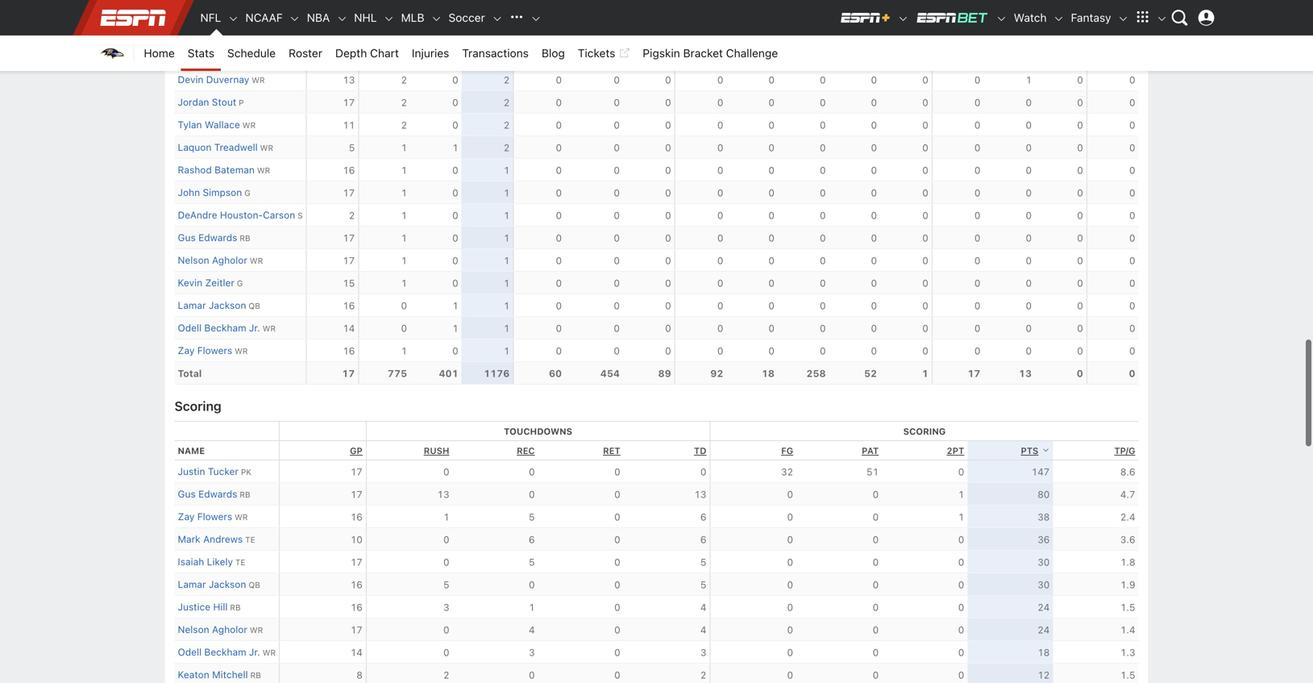 Task type: vqa. For each thing, say whether or not it's contained in the screenshot.


Task type: describe. For each thing, give the bounding box(es) containing it.
justin
[[178, 466, 205, 477]]

jr. for 1st the odell beckham jr. link
[[249, 322, 260, 333]]

wr inside rashod bateman wr
[[257, 166, 270, 175]]

ncaaf link
[[239, 0, 289, 35]]

kevin zeitler link
[[178, 277, 235, 288]]

rashod bateman link
[[178, 164, 255, 175]]

td link
[[694, 445, 707, 456]]

1 keaton from the top
[[178, 51, 209, 62]]

ncaaf
[[245, 11, 283, 24]]

stats link
[[181, 35, 221, 71]]

1 mitchell from the top
[[212, 51, 248, 62]]

injuries
[[412, 46, 449, 60]]

devin duvernay link
[[178, 74, 249, 85]]

pts link
[[1021, 445, 1050, 456]]

2 nelson agholor link from the top
[[178, 624, 248, 635]]

13 up pts
[[1019, 368, 1032, 379]]

jordan stout link
[[178, 96, 236, 108]]

more sports image
[[530, 13, 542, 24]]

2 nelson from the top
[[178, 624, 209, 635]]

depth chart
[[335, 46, 399, 60]]

1 odell from the top
[[178, 322, 202, 333]]

2 zay flowers link from the top
[[178, 511, 232, 522]]

ret link
[[603, 445, 621, 456]]

john simpson link
[[178, 187, 242, 198]]

mark andrews te
[[178, 533, 255, 545]]

chart
[[370, 46, 399, 60]]

1.4
[[1121, 624, 1136, 635]]

gus edwards rb for first 'gus edwards' link
[[178, 232, 251, 243]]

2 nelson agholor wr from the top
[[178, 624, 263, 635]]

espn+ image
[[840, 11, 892, 24]]

zay for 1st zay flowers link from the bottom
[[178, 511, 195, 522]]

name
[[178, 445, 205, 456]]

2 keaton mitchell link from the top
[[178, 669, 248, 680]]

home link
[[137, 35, 181, 71]]

rashod
[[178, 164, 212, 175]]

1 isaiah likely link from the top
[[178, 29, 233, 40]]

nhl image
[[383, 13, 395, 24]]

edwards for 2nd 'gus edwards' link from the top of the page
[[198, 488, 237, 499]]

zay flowers wr for 2nd zay flowers link from the bottom of the page
[[178, 345, 248, 356]]

12
[[1038, 669, 1050, 681]]

1 jackson from the top
[[209, 299, 246, 311]]

likely for first isaiah likely link from the top
[[207, 29, 233, 40]]

kevin
[[178, 277, 203, 288]]

nfl link
[[194, 0, 228, 35]]

bateman
[[215, 164, 255, 175]]

24 for 1.4
[[1038, 624, 1050, 635]]

mlb
[[401, 11, 425, 24]]

2 isaiah likely link from the top
[[178, 556, 233, 567]]

isaiah likely te for first isaiah likely link from the top
[[178, 29, 246, 40]]

1 lamar from the top
[[178, 299, 206, 311]]

g for kevin zeitler
[[237, 279, 243, 288]]

tucker
[[208, 466, 239, 477]]

laquon treadwell wr
[[178, 141, 273, 153]]

2 flowers from the top
[[197, 511, 232, 522]]

te for first isaiah likely link from the bottom
[[235, 558, 246, 567]]

fantasy
[[1071, 11, 1112, 24]]

2 jackson from the top
[[209, 579, 246, 590]]

tylan
[[178, 119, 202, 130]]

1.5 for 12
[[1121, 669, 1136, 681]]

2 qb from the top
[[249, 580, 260, 589]]

nba
[[307, 11, 330, 24]]

stout
[[212, 96, 236, 108]]

92
[[711, 368, 724, 379]]

justice hill link
[[178, 601, 228, 612]]

2 keaton mitchell rb from the top
[[178, 669, 261, 680]]

wr inside devin duvernay wr
[[252, 75, 265, 85]]

devin
[[178, 74, 204, 85]]

8 for 3
[[349, 6, 355, 18]]

8 for 2
[[349, 52, 355, 63]]

258
[[807, 368, 826, 379]]

pigskin bracket challenge
[[643, 46, 778, 60]]

pts
[[1021, 445, 1039, 456]]

8.6
[[1121, 466, 1136, 477]]

ncaaf image
[[289, 13, 301, 24]]

jr. for 2nd the odell beckham jr. link
[[249, 646, 260, 658]]

775
[[388, 368, 407, 379]]

injuries link
[[405, 35, 456, 71]]

10
[[351, 534, 363, 545]]

jordan
[[178, 96, 209, 108]]

bracket
[[683, 46, 723, 60]]

nhl
[[354, 11, 377, 24]]

0 horizontal spatial espn bet image
[[916, 11, 990, 24]]

justice
[[178, 601, 211, 612]]

global navigation element
[[92, 0, 1221, 35]]

1 lamar jackson qb from the top
[[178, 299, 260, 311]]

mark andrews link
[[178, 533, 243, 545]]

te for first isaiah likely link from the top
[[235, 30, 246, 39]]

profile management image
[[1199, 10, 1215, 26]]

36
[[1038, 534, 1050, 545]]

2pt link
[[947, 445, 965, 456]]

cb
[[251, 8, 262, 17]]

andrews
[[203, 533, 243, 545]]

rashod bateman wr
[[178, 164, 270, 175]]

ret
[[603, 445, 621, 456]]

4.7
[[1121, 489, 1136, 500]]

deandre houston-carson link
[[178, 209, 295, 220]]

147
[[1032, 466, 1050, 477]]

houston-
[[220, 209, 263, 220]]

kevon
[[178, 6, 206, 17]]

1.8
[[1121, 556, 1136, 568]]

rush link
[[424, 445, 450, 456]]

14 for 3
[[351, 647, 363, 658]]

2 odell beckham jr. link from the top
[[178, 646, 260, 658]]

454
[[601, 368, 620, 379]]

john
[[178, 187, 200, 198]]

30 for 1.8
[[1038, 556, 1050, 568]]

treadwell
[[214, 141, 258, 153]]

simpson
[[203, 187, 242, 198]]

1.9
[[1121, 579, 1136, 590]]

blog link
[[535, 35, 572, 71]]

gus for first 'gus edwards' link
[[178, 232, 196, 243]]

te for mark andrews link on the bottom of the page
[[245, 535, 255, 544]]

deandre
[[178, 209, 217, 220]]

1 keaton mitchell link from the top
[[178, 51, 248, 62]]

1.5 for 24
[[1121, 601, 1136, 613]]

tickets link
[[572, 35, 637, 71]]

13 down td
[[695, 489, 707, 500]]

18 for 258
[[762, 368, 775, 379]]

kevon seymour cb
[[178, 6, 262, 17]]

justice hill rb
[[178, 601, 241, 612]]

soccer
[[449, 11, 485, 24]]

schedule
[[227, 46, 276, 60]]

1 beckham from the top
[[204, 322, 246, 333]]

stats
[[188, 46, 215, 60]]

18 for 1.3
[[1038, 647, 1050, 658]]

pk
[[241, 467, 252, 476]]

kevon seymour link
[[178, 6, 249, 17]]

11
[[343, 119, 355, 131]]

espn more sports home page image
[[505, 6, 529, 30]]

2 odell from the top
[[178, 646, 202, 658]]

zay flowers wr for 1st zay flowers link from the bottom
[[178, 511, 248, 522]]

0 vertical spatial scoring
[[175, 398, 222, 414]]

2 lamar from the top
[[178, 579, 206, 590]]



Task type: locate. For each thing, give the bounding box(es) containing it.
zay flowers wr up total
[[178, 345, 248, 356]]

zay flowers wr up mark andrews link on the bottom of the page
[[178, 511, 248, 522]]

0 vertical spatial flowers
[[197, 345, 232, 356]]

gus down the deandre
[[178, 232, 196, 243]]

zay up mark
[[178, 511, 195, 522]]

2 isaiah from the top
[[178, 556, 204, 567]]

0 vertical spatial odell beckham jr. wr
[[178, 322, 276, 333]]

lamar down kevin
[[178, 299, 206, 311]]

odell
[[178, 322, 202, 333], [178, 646, 202, 658]]

zeitler
[[205, 277, 235, 288]]

zay flowers wr
[[178, 345, 248, 356], [178, 511, 248, 522]]

2 zay from the top
[[178, 511, 195, 522]]

1 vertical spatial te
[[245, 535, 255, 544]]

espn plus image
[[898, 13, 909, 24]]

18 left 258
[[762, 368, 775, 379]]

wr inside the tylan wallace wr
[[243, 120, 256, 130]]

1 vertical spatial 30
[[1038, 579, 1050, 590]]

1 vertical spatial zay
[[178, 511, 195, 522]]

zay flowers link up mark andrews link on the bottom of the page
[[178, 511, 232, 522]]

roster
[[289, 46, 323, 60]]

1 zay from the top
[[178, 345, 195, 356]]

2 30 from the top
[[1038, 579, 1050, 590]]

0 vertical spatial 1.5
[[1121, 601, 1136, 613]]

1 nelson agholor wr from the top
[[178, 254, 263, 266]]

2 jr. from the top
[[249, 646, 260, 658]]

1 vertical spatial jr.
[[249, 646, 260, 658]]

0 horizontal spatial scoring
[[175, 398, 222, 414]]

nelson agholor link up "kevin zeitler g"
[[178, 254, 248, 266]]

lamar jackson qb down zeitler
[[178, 299, 260, 311]]

jackson down zeitler
[[209, 299, 246, 311]]

2 likely from the top
[[207, 556, 233, 567]]

0 vertical spatial gus edwards link
[[178, 232, 237, 243]]

isaiah for first isaiah likely link from the bottom
[[178, 556, 204, 567]]

tylan wallace link
[[178, 119, 240, 130]]

8 for 0
[[357, 669, 363, 681]]

rec link
[[517, 445, 535, 456]]

1176
[[484, 368, 510, 379]]

wallace
[[205, 119, 240, 130]]

odell beckham jr. wr
[[178, 322, 276, 333], [178, 646, 276, 658]]

0 vertical spatial 24
[[1038, 601, 1050, 613]]

external link image
[[619, 44, 630, 63]]

gp link
[[350, 445, 363, 456]]

te right andrews
[[245, 535, 255, 544]]

13 down depth
[[343, 74, 355, 85]]

2 edwards from the top
[[198, 488, 237, 499]]

more espn image
[[1131, 6, 1155, 30]]

fantasy link
[[1065, 0, 1118, 35]]

agholor
[[212, 254, 248, 266], [212, 624, 248, 635]]

0 vertical spatial g
[[244, 188, 251, 197]]

mlb image
[[431, 13, 442, 24]]

g inside "kevin zeitler g"
[[237, 279, 243, 288]]

0 vertical spatial isaiah
[[178, 29, 204, 40]]

nelson up kevin
[[178, 254, 209, 266]]

89
[[658, 368, 671, 379]]

3.6
[[1121, 534, 1136, 545]]

24 for 1.5
[[1038, 601, 1050, 613]]

rec
[[517, 445, 535, 456]]

24 up the 12
[[1038, 624, 1050, 635]]

6 for 5
[[701, 511, 707, 522]]

1 odell beckham jr. link from the top
[[178, 322, 260, 333]]

isaiah likely te down mark andrews link on the bottom of the page
[[178, 556, 246, 567]]

2 24 from the top
[[1038, 624, 1050, 635]]

watch image
[[1054, 13, 1065, 24]]

0 vertical spatial lamar jackson link
[[178, 299, 246, 311]]

2 odell beckham jr. wr from the top
[[178, 646, 276, 658]]

nhl link
[[348, 0, 383, 35]]

0 vertical spatial gus
[[178, 232, 196, 243]]

edwards down deandre houston-carson link
[[198, 232, 237, 243]]

1 vertical spatial 14
[[351, 647, 363, 658]]

rb inside the justice hill rb
[[230, 603, 241, 612]]

1.5 down 1.3
[[1121, 669, 1136, 681]]

odell beckham jr. wr down zeitler
[[178, 322, 276, 333]]

0 vertical spatial keaton mitchell link
[[178, 51, 248, 62]]

60
[[549, 368, 562, 379]]

schedule link
[[221, 35, 282, 71]]

2 lamar jackson link from the top
[[178, 579, 246, 590]]

1 24 from the top
[[1038, 601, 1050, 613]]

agholor down hill
[[212, 624, 248, 635]]

0 vertical spatial agholor
[[212, 254, 248, 266]]

3
[[401, 6, 407, 18], [504, 6, 510, 18], [443, 601, 450, 613], [529, 647, 535, 658], [701, 647, 707, 658]]

nelson
[[178, 254, 209, 266], [178, 624, 209, 635]]

38
[[1038, 511, 1050, 522]]

14 for 1
[[343, 322, 355, 334]]

td
[[694, 445, 707, 456]]

nelson down justice
[[178, 624, 209, 635]]

gus edwards link down the deandre
[[178, 232, 237, 243]]

1 vertical spatial zay flowers wr
[[178, 511, 248, 522]]

0 vertical spatial odell
[[178, 322, 202, 333]]

0 vertical spatial lamar jackson qb
[[178, 299, 260, 311]]

pat
[[862, 445, 879, 456]]

duvernay
[[206, 74, 249, 85]]

keaton mitchell rb up devin duvernay wr
[[178, 51, 261, 62]]

1 zay flowers link from the top
[[178, 345, 232, 356]]

lamar jackson link down "kevin zeitler g"
[[178, 299, 246, 311]]

gus edwards rb down the deandre
[[178, 232, 251, 243]]

beckham down hill
[[204, 646, 246, 658]]

likely down andrews
[[207, 556, 233, 567]]

1 vertical spatial likely
[[207, 556, 233, 567]]

1 gus from the top
[[178, 232, 196, 243]]

4 for 4
[[701, 624, 707, 635]]

justin tucker link
[[178, 466, 239, 477]]

nelson agholor wr down hill
[[178, 624, 263, 635]]

1 horizontal spatial 18
[[1038, 647, 1050, 658]]

lamar jackson qb up hill
[[178, 579, 260, 590]]

john simpson g
[[178, 187, 251, 198]]

80
[[1038, 489, 1050, 500]]

0 vertical spatial isaiah likely link
[[178, 29, 233, 40]]

lamar
[[178, 299, 206, 311], [178, 579, 206, 590]]

1 vertical spatial odell
[[178, 646, 202, 658]]

keaton mitchell link
[[178, 51, 248, 62], [178, 669, 248, 680]]

keaton up devin
[[178, 51, 209, 62]]

nfl image
[[228, 13, 239, 24]]

1 vertical spatial gus edwards link
[[178, 488, 237, 499]]

odell beckham jr. link down hill
[[178, 646, 260, 658]]

espn bet image
[[916, 11, 990, 24], [996, 13, 1008, 24]]

isaiah likely link down the 'nfl'
[[178, 29, 233, 40]]

0 vertical spatial likely
[[207, 29, 233, 40]]

g right zeitler
[[237, 279, 243, 288]]

jackson up hill
[[209, 579, 246, 590]]

1 odell beckham jr. wr from the top
[[178, 322, 276, 333]]

0 vertical spatial mitchell
[[212, 51, 248, 62]]

1 vertical spatial gus edwards rb
[[178, 488, 251, 499]]

1 horizontal spatial espn bet image
[[996, 13, 1008, 24]]

zay up total
[[178, 345, 195, 356]]

isaiah up the stats
[[178, 29, 204, 40]]

30
[[1038, 556, 1050, 568], [1038, 579, 1050, 590]]

1 vertical spatial scoring
[[904, 426, 946, 437]]

1 vertical spatial edwards
[[198, 488, 237, 499]]

0
[[452, 6, 459, 18], [871, 6, 877, 18], [923, 6, 929, 18], [975, 6, 981, 18], [1078, 6, 1084, 18], [1130, 6, 1136, 18], [452, 29, 459, 40], [556, 29, 562, 40], [614, 29, 620, 40], [665, 29, 671, 40], [718, 29, 724, 40], [769, 29, 775, 40], [820, 29, 826, 40], [871, 29, 877, 40], [923, 29, 929, 40], [975, 29, 981, 40], [1026, 29, 1032, 40], [1078, 29, 1084, 40], [1130, 29, 1136, 40], [556, 52, 562, 63], [614, 52, 620, 63], [665, 52, 671, 63], [718, 52, 724, 63], [769, 52, 775, 63], [452, 74, 459, 85], [556, 74, 562, 85], [614, 74, 620, 85], [665, 74, 671, 85], [718, 74, 724, 85], [769, 74, 775, 85], [820, 74, 826, 85], [871, 74, 877, 85], [923, 74, 929, 85], [975, 74, 981, 85], [1078, 74, 1084, 85], [1130, 74, 1136, 85], [452, 97, 459, 108], [556, 97, 562, 108], [614, 97, 620, 108], [665, 97, 671, 108], [718, 97, 724, 108], [769, 97, 775, 108], [820, 97, 826, 108], [871, 97, 877, 108], [923, 97, 929, 108], [975, 97, 981, 108], [1026, 97, 1032, 108], [1078, 97, 1084, 108], [1130, 97, 1136, 108], [452, 119, 459, 131], [556, 119, 562, 131], [614, 119, 620, 131], [665, 119, 671, 131], [718, 119, 724, 131], [769, 119, 775, 131], [820, 119, 826, 131], [871, 119, 877, 131], [923, 119, 929, 131], [975, 119, 981, 131], [1026, 119, 1032, 131], [1078, 119, 1084, 131], [1130, 119, 1136, 131], [556, 142, 562, 153], [614, 142, 620, 153], [665, 142, 671, 153], [718, 142, 724, 153], [769, 142, 775, 153], [820, 142, 826, 153], [871, 142, 877, 153], [923, 142, 929, 153], [975, 142, 981, 153], [1026, 142, 1032, 153], [1078, 142, 1084, 153], [1130, 142, 1136, 153], [452, 164, 459, 176], [556, 164, 562, 176], [614, 164, 620, 176], [665, 164, 671, 176], [718, 164, 724, 176], [769, 164, 775, 176], [820, 164, 826, 176], [871, 164, 877, 176], [923, 164, 929, 176], [975, 164, 981, 176], [1026, 164, 1032, 176], [1078, 164, 1084, 176], [1130, 164, 1136, 176], [452, 187, 459, 198], [556, 187, 562, 198], [614, 187, 620, 198], [665, 187, 671, 198], [718, 187, 724, 198], [769, 187, 775, 198], [820, 187, 826, 198], [871, 187, 877, 198], [923, 187, 929, 198], [975, 187, 981, 198], [1026, 187, 1032, 198], [1078, 187, 1084, 198], [1130, 187, 1136, 198], [452, 210, 459, 221], [556, 210, 562, 221], [614, 210, 620, 221], [665, 210, 671, 221], [718, 210, 724, 221], [769, 210, 775, 221], [820, 210, 826, 221], [871, 210, 877, 221], [923, 210, 929, 221], [975, 210, 981, 221], [1026, 210, 1032, 221], [1078, 210, 1084, 221], [1130, 210, 1136, 221], [452, 232, 459, 243], [556, 232, 562, 243], [614, 232, 620, 243], [665, 232, 671, 243], [718, 232, 724, 243], [769, 232, 775, 243], [820, 232, 826, 243], [871, 232, 877, 243], [923, 232, 929, 243], [975, 232, 981, 243], [1026, 232, 1032, 243], [1078, 232, 1084, 243], [1130, 232, 1136, 243], [452, 255, 459, 266], [556, 255, 562, 266], [614, 255, 620, 266], [665, 255, 671, 266], [718, 255, 724, 266], [769, 255, 775, 266], [820, 255, 826, 266], [871, 255, 877, 266], [923, 255, 929, 266], [975, 255, 981, 266], [1026, 255, 1032, 266], [1078, 255, 1084, 266], [1130, 255, 1136, 266], [452, 277, 459, 289], [556, 277, 562, 289], [614, 277, 620, 289], [665, 277, 671, 289], [718, 277, 724, 289], [769, 277, 775, 289], [820, 277, 826, 289], [871, 277, 877, 289], [923, 277, 929, 289], [975, 277, 981, 289], [1026, 277, 1032, 289], [1078, 277, 1084, 289], [1130, 277, 1136, 289], [401, 300, 407, 311], [556, 300, 562, 311], [614, 300, 620, 311], [665, 300, 671, 311], [718, 300, 724, 311], [769, 300, 775, 311], [820, 300, 826, 311], [871, 300, 877, 311], [923, 300, 929, 311], [975, 300, 981, 311], [1026, 300, 1032, 311], [1078, 300, 1084, 311], [1130, 300, 1136, 311], [401, 322, 407, 334], [556, 322, 562, 334], [614, 322, 620, 334], [665, 322, 671, 334], [718, 322, 724, 334], [769, 322, 775, 334], [820, 322, 826, 334], [871, 322, 877, 334], [923, 322, 929, 334], [975, 322, 981, 334], [1026, 322, 1032, 334], [1078, 322, 1084, 334], [1130, 322, 1136, 334], [452, 345, 459, 356], [556, 345, 562, 356], [614, 345, 620, 356], [665, 345, 671, 356], [718, 345, 724, 356], [769, 345, 775, 356], [820, 345, 826, 356], [871, 345, 877, 356], [923, 345, 929, 356], [975, 345, 981, 356], [1026, 345, 1032, 356], [1078, 345, 1084, 356], [1130, 345, 1136, 356], [1077, 368, 1084, 379], [1129, 368, 1136, 379], [443, 466, 450, 477], [529, 466, 535, 477], [615, 466, 621, 477], [701, 466, 707, 477], [959, 466, 965, 477], [529, 489, 535, 500], [615, 489, 621, 500], [787, 489, 794, 500], [873, 489, 879, 500], [615, 511, 621, 522], [787, 511, 794, 522], [873, 511, 879, 522], [443, 534, 450, 545], [615, 534, 621, 545], [787, 534, 794, 545], [873, 534, 879, 545], [959, 534, 965, 545], [443, 556, 450, 568], [615, 556, 621, 568], [787, 556, 794, 568], [873, 556, 879, 568], [959, 556, 965, 568], [529, 579, 535, 590], [615, 579, 621, 590], [787, 579, 794, 590], [873, 579, 879, 590], [959, 579, 965, 590], [615, 601, 621, 613], [787, 601, 794, 613], [873, 601, 879, 613], [959, 601, 965, 613], [443, 624, 450, 635], [615, 624, 621, 635], [787, 624, 794, 635], [873, 624, 879, 635], [959, 624, 965, 635], [443, 647, 450, 658], [615, 647, 621, 658], [787, 647, 794, 658], [873, 647, 879, 658], [959, 647, 965, 658], [529, 669, 535, 681], [615, 669, 621, 681], [787, 669, 794, 681], [873, 669, 879, 681], [959, 669, 965, 681]]

0 vertical spatial zay flowers wr
[[178, 345, 248, 356]]

mitchell down hill
[[212, 669, 248, 680]]

0 vertical spatial jr.
[[249, 322, 260, 333]]

2 gus from the top
[[178, 488, 196, 499]]

0 vertical spatial odell beckham jr. link
[[178, 322, 260, 333]]

1 vertical spatial nelson agholor link
[[178, 624, 248, 635]]

depth chart link
[[329, 35, 405, 71]]

edwards for first 'gus edwards' link
[[198, 232, 237, 243]]

1 vertical spatial gus
[[178, 488, 196, 499]]

odell beckham jr. link down zeitler
[[178, 322, 260, 333]]

odell down justice
[[178, 646, 202, 658]]

0 vertical spatial te
[[235, 30, 246, 39]]

1.5 down 1.9
[[1121, 601, 1136, 613]]

isaiah
[[178, 29, 204, 40], [178, 556, 204, 567]]

2 isaiah likely te from the top
[[178, 556, 246, 567]]

gp
[[350, 445, 363, 456]]

keaton mitchell link down the justice hill rb
[[178, 669, 248, 680]]

espn bet image left watch
[[996, 13, 1008, 24]]

18
[[762, 368, 775, 379], [1038, 647, 1050, 658]]

1 flowers from the top
[[197, 345, 232, 356]]

0 vertical spatial keaton
[[178, 51, 209, 62]]

zay flowers link
[[178, 345, 232, 356], [178, 511, 232, 522]]

1 vertical spatial agholor
[[212, 624, 248, 635]]

tylan wallace wr
[[178, 119, 256, 130]]

0 vertical spatial nelson agholor link
[[178, 254, 248, 266]]

1 vertical spatial keaton mitchell rb
[[178, 669, 261, 680]]

soccer image
[[492, 13, 503, 24]]

1 vertical spatial lamar
[[178, 579, 206, 590]]

laquon
[[178, 141, 212, 153]]

0 vertical spatial zay flowers link
[[178, 345, 232, 356]]

gus edwards rb down 'justin tucker pk'
[[178, 488, 251, 499]]

g for john simpson
[[244, 188, 251, 197]]

keaton mitchell link up devin duvernay link
[[178, 51, 248, 62]]

qb
[[249, 301, 260, 310], [249, 580, 260, 589]]

wr
[[252, 75, 265, 85], [243, 120, 256, 130], [260, 143, 273, 152], [257, 166, 270, 175], [250, 256, 263, 265], [263, 324, 276, 333], [235, 346, 248, 356], [235, 512, 248, 522], [250, 625, 263, 635], [263, 648, 276, 657]]

more espn image
[[1157, 13, 1168, 24]]

0 vertical spatial 8
[[349, 6, 355, 18]]

2 lamar jackson qb from the top
[[178, 579, 260, 590]]

1 vertical spatial 18
[[1038, 647, 1050, 658]]

mitchell up duvernay
[[212, 51, 248, 62]]

1 jr. from the top
[[249, 322, 260, 333]]

nelson agholor link down the justice hill rb
[[178, 624, 248, 635]]

g up houston-
[[244, 188, 251, 197]]

2 agholor from the top
[[212, 624, 248, 635]]

0 vertical spatial qb
[[249, 301, 260, 310]]

1 edwards from the top
[[198, 232, 237, 243]]

isaiah likely te for first isaiah likely link from the bottom
[[178, 556, 246, 567]]

gus edwards link down justin tucker link at the bottom of page
[[178, 488, 237, 499]]

blog
[[542, 46, 565, 60]]

g inside john simpson g
[[244, 188, 251, 197]]

0 horizontal spatial 18
[[762, 368, 775, 379]]

wr inside laquon treadwell wr
[[260, 143, 273, 152]]

p
[[239, 98, 244, 107]]

1 vertical spatial qb
[[249, 580, 260, 589]]

401
[[439, 368, 459, 379]]

24 down 36
[[1038, 601, 1050, 613]]

1 isaiah from the top
[[178, 29, 204, 40]]

2 zay flowers wr from the top
[[178, 511, 248, 522]]

1 vertical spatial zay flowers link
[[178, 511, 232, 522]]

1.5
[[1121, 601, 1136, 613], [1121, 669, 1136, 681]]

0 vertical spatial keaton mitchell rb
[[178, 51, 261, 62]]

0 vertical spatial zay
[[178, 345, 195, 356]]

likely down the 'nfl'
[[207, 29, 233, 40]]

1 vertical spatial lamar jackson link
[[178, 579, 246, 590]]

1 agholor from the top
[[212, 254, 248, 266]]

keaton mitchell rb
[[178, 51, 261, 62], [178, 669, 261, 680]]

0 vertical spatial 18
[[762, 368, 775, 379]]

0 vertical spatial 30
[[1038, 556, 1050, 568]]

1 horizontal spatial g
[[244, 188, 251, 197]]

1 vertical spatial mitchell
[[212, 669, 248, 680]]

1 vertical spatial keaton
[[178, 669, 209, 680]]

nelson agholor wr up zeitler
[[178, 254, 263, 266]]

beckham down zeitler
[[204, 322, 246, 333]]

1 vertical spatial odell beckham jr. link
[[178, 646, 260, 658]]

1 30 from the top
[[1038, 556, 1050, 568]]

lamar jackson link up the justice hill rb
[[178, 579, 246, 590]]

52
[[864, 368, 877, 379]]

te inside mark andrews te
[[245, 535, 255, 544]]

gus edwards rb for 2nd 'gus edwards' link from the top of the page
[[178, 488, 251, 499]]

nba image
[[336, 13, 348, 24]]

1 1.5 from the top
[[1121, 601, 1136, 613]]

0 vertical spatial lamar
[[178, 299, 206, 311]]

1 vertical spatial g
[[237, 279, 243, 288]]

2 beckham from the top
[[204, 646, 246, 658]]

flowers up total
[[197, 345, 232, 356]]

jackson
[[209, 299, 246, 311], [209, 579, 246, 590]]

gus for 2nd 'gus edwards' link from the top of the page
[[178, 488, 196, 499]]

odell beckham jr. wr down hill
[[178, 646, 276, 658]]

nfl
[[200, 11, 221, 24]]

gus down justin
[[178, 488, 196, 499]]

0 horizontal spatial g
[[237, 279, 243, 288]]

odell down kevin
[[178, 322, 202, 333]]

1 vertical spatial 1.5
[[1121, 669, 1136, 681]]

odell beckham jr. link
[[178, 322, 260, 333], [178, 646, 260, 658]]

18 up the 12
[[1038, 647, 1050, 658]]

1 vertical spatial flowers
[[197, 511, 232, 522]]

transactions link
[[456, 35, 535, 71]]

1 nelson from the top
[[178, 254, 209, 266]]

rush
[[424, 445, 450, 456]]

6 for 6
[[701, 534, 707, 545]]

1 isaiah likely te from the top
[[178, 29, 246, 40]]

1 zay flowers wr from the top
[[178, 345, 248, 356]]

te down nfl icon
[[235, 30, 246, 39]]

0 vertical spatial beckham
[[204, 322, 246, 333]]

1 vertical spatial keaton mitchell link
[[178, 669, 248, 680]]

2pt
[[947, 445, 965, 456]]

1 vertical spatial isaiah likely link
[[178, 556, 233, 567]]

1 vertical spatial 8
[[349, 52, 355, 63]]

0 vertical spatial edwards
[[198, 232, 237, 243]]

keaton mitchell rb down hill
[[178, 669, 261, 680]]

30 for 1.9
[[1038, 579, 1050, 590]]

1 gus edwards rb from the top
[[178, 232, 251, 243]]

4 for 1
[[701, 601, 707, 613]]

lamar jackson qb
[[178, 299, 260, 311], [178, 579, 260, 590]]

0 vertical spatial nelson
[[178, 254, 209, 266]]

isaiah likely link down mark andrews link on the bottom of the page
[[178, 556, 233, 567]]

1 vertical spatial isaiah
[[178, 556, 204, 567]]

edwards down 'justin tucker pk'
[[198, 488, 237, 499]]

depth
[[335, 46, 367, 60]]

2 vertical spatial te
[[235, 558, 246, 567]]

nelson agholor link
[[178, 254, 248, 266], [178, 624, 248, 635]]

jordan stout p
[[178, 96, 244, 108]]

1 vertical spatial odell beckham jr. wr
[[178, 646, 276, 658]]

2
[[401, 29, 407, 40], [504, 29, 510, 40], [504, 52, 510, 63], [401, 74, 407, 85], [504, 74, 510, 85], [401, 97, 407, 108], [504, 97, 510, 108], [401, 119, 407, 131], [504, 119, 510, 131], [504, 142, 510, 153], [349, 210, 355, 221], [443, 669, 450, 681], [701, 669, 707, 681]]

1 nelson agholor link from the top
[[178, 254, 248, 266]]

0 vertical spatial 14
[[343, 322, 355, 334]]

isaiah for first isaiah likely link from the top
[[178, 29, 204, 40]]

0 vertical spatial jackson
[[209, 299, 246, 311]]

hill
[[213, 601, 228, 612]]

roster link
[[282, 35, 329, 71]]

fantasy image
[[1118, 13, 1129, 24]]

1 gus edwards link from the top
[[178, 232, 237, 243]]

isaiah likely te down the 'nfl'
[[178, 29, 246, 40]]

1 keaton mitchell rb from the top
[[178, 51, 261, 62]]

51
[[867, 466, 879, 477]]

flowers up mark andrews te
[[197, 511, 232, 522]]

2 gus edwards link from the top
[[178, 488, 237, 499]]

1 vertical spatial 24
[[1038, 624, 1050, 635]]

soccer link
[[442, 0, 492, 35]]

1 vertical spatial isaiah likely te
[[178, 556, 246, 567]]

deandre houston-carson s
[[178, 209, 303, 220]]

1 lamar jackson link from the top
[[178, 299, 246, 311]]

2 keaton from the top
[[178, 669, 209, 680]]

1 qb from the top
[[249, 301, 260, 310]]

pigskin bracket challenge link
[[637, 35, 785, 71]]

6
[[701, 511, 707, 522], [529, 534, 535, 545], [701, 534, 707, 545]]

24
[[1038, 601, 1050, 613], [1038, 624, 1050, 635]]

lamar up justice
[[178, 579, 206, 590]]

2 vertical spatial 8
[[357, 669, 363, 681]]

4
[[701, 601, 707, 613], [529, 624, 535, 635], [701, 624, 707, 635]]

keaton down justice
[[178, 669, 209, 680]]

0 vertical spatial gus edwards rb
[[178, 232, 251, 243]]

0 vertical spatial nelson agholor wr
[[178, 254, 263, 266]]

scoring
[[175, 398, 222, 414], [904, 426, 946, 437]]

2 1.5 from the top
[[1121, 669, 1136, 681]]

1 vertical spatial jackson
[[209, 579, 246, 590]]

isaiah down mark
[[178, 556, 204, 567]]

edwards
[[198, 232, 237, 243], [198, 488, 237, 499]]

mlb link
[[395, 0, 431, 35]]

2 gus edwards rb from the top
[[178, 488, 251, 499]]

13 down rush link
[[437, 489, 450, 500]]

15
[[343, 277, 355, 289]]

2 mitchell from the top
[[212, 669, 248, 680]]

touchdowns
[[504, 426, 573, 437]]

espn bet image right espn plus icon
[[916, 11, 990, 24]]

0 vertical spatial isaiah likely te
[[178, 29, 246, 40]]

agholor up zeitler
[[212, 254, 248, 266]]

zay for 2nd zay flowers link from the bottom of the page
[[178, 345, 195, 356]]

tp/g link
[[1115, 445, 1136, 456]]

likely for first isaiah likely link from the bottom
[[207, 556, 233, 567]]

1 vertical spatial nelson agholor wr
[[178, 624, 263, 635]]

1 vertical spatial beckham
[[204, 646, 246, 658]]

1 likely from the top
[[207, 29, 233, 40]]

1 vertical spatial lamar jackson qb
[[178, 579, 260, 590]]

te down andrews
[[235, 558, 246, 567]]

zay flowers link up total
[[178, 345, 232, 356]]

1 horizontal spatial scoring
[[904, 426, 946, 437]]

1 vertical spatial nelson
[[178, 624, 209, 635]]



